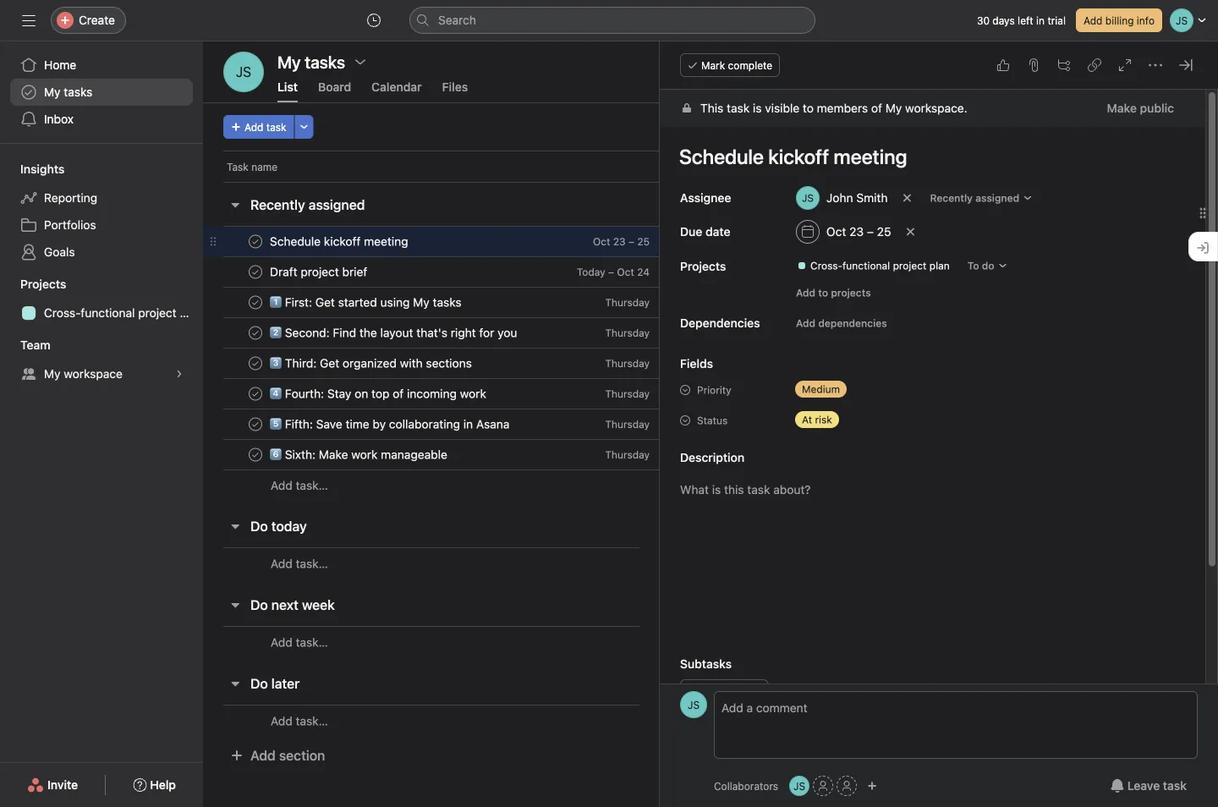 Task type: describe. For each thing, give the bounding box(es) containing it.
reporting link
[[10, 184, 193, 212]]

6️⃣ Sixth: Make work manageable text field
[[267, 446, 453, 463]]

row up schedule kickoff meeting 'cell'
[[223, 181, 660, 183]]

my tasks
[[44, 85, 93, 99]]

thursday for "3️⃣ third: get organized with sections" cell
[[605, 357, 650, 369]]

leave
[[1128, 779, 1160, 793]]

task for add
[[266, 121, 287, 133]]

4️⃣ fourth: stay on top of incoming work cell
[[203, 378, 661, 410]]

do next week button
[[250, 590, 335, 620]]

do next week
[[250, 597, 335, 613]]

0 vertical spatial to
[[803, 101, 814, 115]]

invite button
[[16, 770, 89, 800]]

0 horizontal spatial recently assigned
[[250, 197, 365, 213]]

completed image for 4️⃣ fourth: stay on top of incoming work text field
[[245, 384, 266, 404]]

25 inside schedule kickoff meeting 'cell'
[[637, 236, 650, 247]]

assignee
[[680, 191, 731, 205]]

more actions image
[[299, 122, 309, 132]]

completed checkbox for schedule kickoff meeting 'text field'
[[245, 231, 266, 252]]

description
[[680, 451, 745, 465]]

full screen image
[[1119, 58, 1132, 72]]

dependencies
[[818, 317, 887, 329]]

collapse task list for this section image for do next week
[[228, 598, 242, 612]]

home link
[[10, 52, 193, 79]]

john smith
[[827, 191, 888, 205]]

js for js 'button' to the middle
[[688, 699, 700, 711]]

info
[[1137, 14, 1155, 26]]

leave task
[[1128, 779, 1187, 793]]

cross-functional project plan link inside schedule kickoff meeting dialog
[[790, 257, 957, 274]]

later
[[271, 676, 300, 692]]

completed image for schedule kickoff meeting 'text field'
[[245, 231, 266, 252]]

today
[[271, 518, 307, 534]]

1 thursday row from the top
[[203, 287, 723, 318]]

help
[[150, 778, 176, 792]]

smith
[[857, 191, 888, 205]]

task… for third add task… row from the bottom
[[296, 557, 328, 571]]

add section
[[250, 748, 325, 764]]

to
[[968, 260, 979, 272]]

history image
[[367, 14, 381, 27]]

add inside "add billing info" 'button'
[[1084, 14, 1103, 26]]

completed checkbox for draft project brief text field
[[245, 262, 266, 282]]

leave task button
[[1100, 771, 1198, 801]]

row containing today
[[203, 256, 723, 288]]

reporting
[[44, 191, 97, 205]]

5 thursday row from the top
[[203, 409, 723, 440]]

visible
[[765, 101, 800, 115]]

clear due date image
[[906, 227, 916, 237]]

add subtask image
[[1058, 58, 1071, 72]]

add down do today button
[[271, 557, 293, 571]]

copy task link image
[[1088, 58, 1102, 72]]

priority
[[697, 384, 732, 396]]

remove assignee image
[[902, 193, 913, 203]]

plan inside schedule kickoff meeting dialog
[[930, 260, 950, 272]]

3 thursday row from the top
[[203, 348, 723, 379]]

add dependencies
[[796, 317, 887, 329]]

add or remove collaborators image
[[867, 781, 878, 791]]

week
[[302, 597, 335, 613]]

completed checkbox for '1️⃣ first: get started using my tasks' text field
[[245, 292, 266, 313]]

board
[[318, 80, 351, 94]]

do for do later
[[250, 676, 268, 692]]

projects inside projects dropdown button
[[20, 277, 66, 291]]

team button
[[0, 337, 50, 354]]

risk
[[815, 414, 832, 426]]

completed checkbox for 3️⃣ third: get organized with sections "text box"
[[245, 353, 266, 374]]

header recently assigned tree grid
[[203, 226, 723, 501]]

completed checkbox for 5️⃣ fifth: save time by collaborating in asana text box
[[245, 414, 266, 434]]

add dependencies button
[[789, 311, 895, 335]]

insights
[[20, 162, 65, 176]]

functional inside projects 'element'
[[81, 306, 135, 320]]

mark
[[701, 59, 725, 71]]

portfolios link
[[10, 212, 193, 239]]

teams element
[[0, 330, 203, 391]]

search list box
[[410, 7, 816, 34]]

row containing oct 23
[[203, 226, 723, 257]]

goals
[[44, 245, 75, 259]]

schedule kickoff meeting cell
[[203, 226, 661, 257]]

to inside button
[[818, 287, 828, 299]]

thursday for 4️⃣ fourth: stay on top of incoming work cell
[[605, 388, 650, 400]]

calendar
[[372, 80, 422, 94]]

project inside 'element'
[[138, 306, 177, 320]]

at risk button
[[789, 408, 890, 432]]

– inside schedule kickoff meeting 'cell'
[[629, 236, 635, 247]]

is
[[753, 101, 762, 115]]

6️⃣ sixth: make work manageable cell
[[203, 439, 661, 470]]

completed image for 6️⃣ sixth: make work manageable text box
[[245, 445, 266, 465]]

5️⃣ fifth: save time by collaborating in asana cell
[[203, 409, 661, 440]]

section
[[279, 748, 325, 764]]

billing
[[1106, 14, 1134, 26]]

3 add task… from the top
[[271, 635, 328, 649]]

portfolios
[[44, 218, 96, 232]]

projects
[[831, 287, 871, 299]]

help button
[[122, 770, 187, 800]]

trial
[[1048, 14, 1066, 26]]

do today button
[[250, 511, 307, 542]]

mark complete button
[[680, 53, 780, 77]]

add inside add section button
[[250, 748, 276, 764]]

search
[[438, 13, 476, 27]]

global element
[[0, 41, 203, 143]]

home
[[44, 58, 76, 72]]

add inside add to projects button
[[796, 287, 816, 299]]

subtasks
[[680, 657, 732, 671]]

create button
[[51, 7, 126, 34]]

recently inside dropdown button
[[930, 192, 973, 204]]

files link
[[442, 80, 468, 102]]

4 add task… row from the top
[[203, 705, 723, 737]]

assigned inside button
[[309, 197, 365, 213]]

status
[[697, 415, 728, 426]]

3️⃣ third: get organized with sections cell
[[203, 348, 661, 379]]

my tasks
[[278, 52, 345, 71]]

completed checkbox for 2️⃣ second: find the layout that's right for you text field
[[245, 323, 266, 343]]

insights button
[[0, 161, 65, 178]]

my tasks link
[[10, 79, 193, 106]]

invite
[[47, 778, 78, 792]]

draft project brief cell
[[203, 256, 661, 288]]

name
[[251, 161, 278, 173]]

collapse task list for this section image for "header recently assigned" tree grid
[[228, 198, 242, 212]]

oct inside schedule kickoff meeting 'cell'
[[593, 236, 610, 247]]

left
[[1018, 14, 1034, 26]]

days
[[993, 14, 1015, 26]]

5️⃣ Fifth: Save time by collaborating in Asana text field
[[267, 416, 515, 433]]

Draft project brief text field
[[267, 264, 373, 280]]

this task is visible to members of my workspace.
[[701, 101, 968, 115]]

this
[[701, 101, 724, 115]]

my workspace
[[44, 367, 123, 381]]

list
[[278, 80, 298, 94]]

add task… button for first add task… row from the top
[[271, 476, 328, 495]]

my inside schedule kickoff meeting dialog
[[886, 101, 902, 115]]

4 thursday row from the top
[[203, 378, 723, 410]]

oct 23 – 25 inside schedule kickoff meeting 'cell'
[[593, 236, 650, 247]]



Task type: locate. For each thing, give the bounding box(es) containing it.
2️⃣ second: find the layout that's right for you cell
[[203, 317, 661, 349]]

completed image for draft project brief text field
[[245, 262, 266, 282]]

projects down goals
[[20, 277, 66, 291]]

add task… button for third add task… row from the bottom
[[271, 555, 328, 573]]

3 completed checkbox from the top
[[245, 445, 266, 465]]

row up 2️⃣ second: find the layout that's right for you cell
[[203, 256, 723, 288]]

1 vertical spatial task
[[266, 121, 287, 133]]

collapse task list for this section image left do today button
[[228, 520, 242, 533]]

task… up section
[[296, 714, 328, 728]]

list link
[[278, 80, 298, 102]]

add billing info
[[1084, 14, 1155, 26]]

3️⃣ Third: Get organized with sections text field
[[267, 355, 477, 372]]

project down clear due date image
[[893, 260, 927, 272]]

medium
[[802, 383, 840, 395]]

collapse task list for this section image left do later
[[228, 677, 242, 690]]

cross- inside projects 'element'
[[44, 306, 81, 320]]

add task… down do next week
[[271, 635, 328, 649]]

workspace
[[64, 367, 123, 381]]

1 horizontal spatial js button
[[680, 691, 707, 718]]

next
[[271, 597, 299, 613]]

1 vertical spatial collapse task list for this section image
[[228, 598, 242, 612]]

1 horizontal spatial task
[[727, 101, 750, 115]]

main content inside schedule kickoff meeting dialog
[[660, 90, 1206, 807]]

1 vertical spatial js
[[688, 699, 700, 711]]

0 horizontal spatial projects
[[20, 277, 66, 291]]

add a task to this section image
[[308, 677, 322, 690]]

23 up today – oct 24 on the top
[[613, 236, 626, 247]]

task for this
[[727, 101, 750, 115]]

collaborators
[[714, 780, 779, 792]]

cross-functional project plan link inside projects 'element'
[[10, 300, 203, 327]]

recently inside button
[[250, 197, 305, 213]]

2 add task… row from the top
[[203, 547, 723, 580]]

thursday inside 4️⃣ fourth: stay on top of incoming work cell
[[605, 388, 650, 400]]

2 thursday from the top
[[605, 327, 650, 339]]

cross-functional project plan link up projects on the top right of the page
[[790, 257, 957, 274]]

make public
[[1107, 101, 1174, 115]]

projects element
[[0, 269, 203, 330]]

close details image
[[1179, 58, 1193, 72]]

completed image for 5️⃣ fifth: save time by collaborating in asana text box
[[245, 414, 266, 434]]

do for do next week
[[250, 597, 268, 613]]

2 horizontal spatial js button
[[790, 776, 810, 796]]

js left list
[[236, 64, 251, 80]]

add task… button up the today
[[271, 476, 328, 495]]

oct 23 – 25 inside schedule kickoff meeting dialog
[[827, 225, 891, 239]]

0 horizontal spatial assigned
[[309, 197, 365, 213]]

of
[[871, 101, 882, 115]]

do
[[982, 260, 995, 272]]

0 likes. click to like this task image
[[997, 58, 1010, 72]]

js right collaborators
[[794, 780, 806, 792]]

completed image
[[245, 262, 266, 282], [245, 292, 266, 313], [245, 353, 266, 374], [245, 414, 266, 434]]

add inside "header recently assigned" tree grid
[[271, 478, 293, 492]]

oct
[[827, 225, 846, 239], [593, 236, 610, 247], [617, 266, 634, 278]]

collapse task list for this section image for first add task… row from the bottom of the page
[[228, 677, 242, 690]]

main content containing this task is visible to members of my workspace.
[[660, 90, 1206, 807]]

2 completed image from the top
[[245, 292, 266, 313]]

1 vertical spatial functional
[[81, 306, 135, 320]]

john smith button
[[789, 183, 896, 213]]

thursday inside the 1️⃣ first: get started using my tasks cell
[[605, 297, 650, 308]]

do for do today
[[250, 518, 268, 534]]

task left is
[[727, 101, 750, 115]]

assigned up do
[[976, 192, 1020, 204]]

thursday row up "3️⃣ third: get organized with sections" cell
[[203, 287, 723, 318]]

hide sidebar image
[[22, 14, 36, 27]]

thursday row down "3️⃣ third: get organized with sections" cell
[[203, 409, 723, 440]]

2 horizontal spatial js
[[794, 780, 806, 792]]

row up the 1️⃣ first: get started using my tasks cell
[[203, 226, 723, 257]]

cross-functional project plan link
[[790, 257, 957, 274], [10, 300, 203, 327]]

4️⃣ Fourth: Stay on top of incoming work text field
[[267, 385, 492, 402]]

1 horizontal spatial plan
[[930, 260, 950, 272]]

add task… inside "header recently assigned" tree grid
[[271, 478, 328, 492]]

1️⃣ First: Get started using My tasks text field
[[267, 294, 467, 311]]

completed image inside 6️⃣ sixth: make work manageable cell
[[245, 445, 266, 465]]

oct 23 – 25
[[827, 225, 891, 239], [593, 236, 650, 247]]

make
[[1107, 101, 1137, 115]]

completed checkbox inside draft project brief cell
[[245, 262, 266, 282]]

today – oct 24
[[577, 266, 650, 278]]

completed checkbox inside 4️⃣ fourth: stay on top of incoming work cell
[[245, 384, 266, 404]]

0 horizontal spatial cross-
[[44, 306, 81, 320]]

completed image for 3️⃣ third: get organized with sections "text box"
[[245, 353, 266, 374]]

1 horizontal spatial to
[[818, 287, 828, 299]]

add left section
[[250, 748, 276, 764]]

25 left clear due date image
[[877, 225, 891, 239]]

board link
[[318, 80, 351, 102]]

23 inside schedule kickoff meeting dialog
[[850, 225, 864, 239]]

to
[[803, 101, 814, 115], [818, 287, 828, 299]]

25 up 24 at right top
[[637, 236, 650, 247]]

1 horizontal spatial cross-
[[811, 260, 843, 272]]

6 thursday from the top
[[605, 449, 650, 461]]

thursday row up 6️⃣ sixth: make work manageable cell
[[203, 378, 723, 410]]

Task Name text field
[[668, 137, 1185, 176]]

task…
[[296, 478, 328, 492], [296, 557, 328, 571], [296, 635, 328, 649], [296, 714, 328, 728]]

Completed checkbox
[[245, 231, 266, 252], [245, 262, 266, 282], [245, 292, 266, 313], [245, 353, 266, 374], [245, 414, 266, 434]]

add task… button down do next week
[[271, 633, 328, 652]]

oct down john
[[827, 225, 846, 239]]

add billing info button
[[1076, 8, 1163, 32]]

collapse task list for this section image for do today
[[228, 520, 242, 533]]

25 inside main content
[[877, 225, 891, 239]]

oct 23 – 25 down john smith
[[827, 225, 891, 239]]

5 thursday from the top
[[605, 418, 650, 430]]

0 horizontal spatial task
[[266, 121, 287, 133]]

1 horizontal spatial cross-functional project plan
[[811, 260, 950, 272]]

recently
[[930, 192, 973, 204], [250, 197, 305, 213]]

plan up see details, my workspace image
[[180, 306, 203, 320]]

0 horizontal spatial 25
[[637, 236, 650, 247]]

recently down name
[[250, 197, 305, 213]]

completed checkbox inside "3️⃣ third: get organized with sections" cell
[[245, 353, 266, 374]]

completed image for '1️⃣ first: get started using my tasks' text field
[[245, 292, 266, 313]]

due date
[[680, 225, 731, 239]]

1 vertical spatial completed checkbox
[[245, 384, 266, 404]]

project inside schedule kickoff meeting dialog
[[893, 260, 927, 272]]

add task
[[245, 121, 287, 133]]

4 completed checkbox from the top
[[245, 353, 266, 374]]

completed image inside "3️⃣ third: get organized with sections" cell
[[245, 353, 266, 374]]

2 vertical spatial do
[[250, 676, 268, 692]]

cross- inside main content
[[811, 260, 843, 272]]

task… for first add task… row from the top
[[296, 478, 328, 492]]

1 horizontal spatial cross-functional project plan link
[[790, 257, 957, 274]]

task… up week
[[296, 557, 328, 571]]

3 completed checkbox from the top
[[245, 292, 266, 313]]

2 vertical spatial js button
[[790, 776, 810, 796]]

completed checkbox inside the 1️⃣ first: get started using my tasks cell
[[245, 292, 266, 313]]

project up see details, my workspace image
[[138, 306, 177, 320]]

0 horizontal spatial to
[[803, 101, 814, 115]]

5 completed checkbox from the top
[[245, 414, 266, 434]]

3 add task… row from the top
[[203, 626, 723, 658]]

1 horizontal spatial recently
[[930, 192, 973, 204]]

add left projects on the top right of the page
[[796, 287, 816, 299]]

thursday for 6️⃣ sixth: make work manageable cell
[[605, 449, 650, 461]]

oct 23 – 25 up today – oct 24 on the top
[[593, 236, 650, 247]]

1️⃣ first: get started using my tasks cell
[[203, 287, 661, 318]]

2 completed image from the top
[[245, 323, 266, 343]]

add task… row
[[203, 470, 723, 501], [203, 547, 723, 580], [203, 626, 723, 658], [203, 705, 723, 737]]

thursday row down 4️⃣ fourth: stay on top of incoming work cell
[[203, 439, 723, 470]]

thursday
[[605, 297, 650, 308], [605, 327, 650, 339], [605, 357, 650, 369], [605, 388, 650, 400], [605, 418, 650, 430], [605, 449, 650, 461]]

do
[[250, 518, 268, 534], [250, 597, 268, 613], [250, 676, 268, 692]]

30 days left in trial
[[977, 14, 1066, 26]]

– up today – oct 24 on the top
[[629, 236, 635, 247]]

do left 'later' at left
[[250, 676, 268, 692]]

task name row
[[203, 151, 723, 182]]

task… for 2nd add task… row from the bottom
[[296, 635, 328, 649]]

2 add task… from the top
[[271, 557, 328, 571]]

add to projects button
[[789, 281, 879, 305]]

assigned
[[976, 192, 1020, 204], [309, 197, 365, 213]]

0 horizontal spatial functional
[[81, 306, 135, 320]]

23 inside schedule kickoff meeting 'cell'
[[613, 236, 626, 247]]

0 horizontal spatial cross-functional project plan
[[44, 306, 203, 320]]

completed image inside schedule kickoff meeting 'cell'
[[245, 231, 266, 252]]

add task… button
[[271, 476, 328, 495], [271, 555, 328, 573], [271, 633, 328, 652], [271, 712, 328, 731]]

0 vertical spatial project
[[893, 260, 927, 272]]

john
[[827, 191, 853, 205]]

2 vertical spatial my
[[44, 367, 61, 381]]

completed checkbox inside 2️⃣ second: find the layout that's right for you cell
[[245, 323, 266, 343]]

4 task… from the top
[[296, 714, 328, 728]]

assigned up schedule kickoff meeting 'text field'
[[309, 197, 365, 213]]

1 vertical spatial plan
[[180, 306, 203, 320]]

thursday row down draft project brief cell
[[203, 317, 723, 349]]

1 collapse task list for this section image from the top
[[228, 520, 242, 533]]

1 completed checkbox from the top
[[245, 323, 266, 343]]

0 vertical spatial collapse task list for this section image
[[228, 520, 242, 533]]

do later button
[[250, 668, 300, 699]]

cross-functional project plan link up teams element
[[10, 300, 203, 327]]

0 horizontal spatial recently
[[250, 197, 305, 213]]

task
[[227, 161, 249, 173]]

collapse task list for this section image
[[228, 520, 242, 533], [228, 598, 242, 612]]

to right visible
[[803, 101, 814, 115]]

thursday inside 6️⃣ sixth: make work manageable cell
[[605, 449, 650, 461]]

1 horizontal spatial –
[[629, 236, 635, 247]]

–
[[867, 225, 874, 239], [629, 236, 635, 247], [608, 266, 614, 278]]

medium button
[[789, 377, 890, 401]]

my inside 'link'
[[44, 85, 61, 99]]

thursday for the 1️⃣ first: get started using my tasks cell
[[605, 297, 650, 308]]

2 vertical spatial task
[[1163, 779, 1187, 793]]

show options image
[[354, 55, 367, 69]]

workspace.
[[905, 101, 968, 115]]

0 horizontal spatial js button
[[223, 52, 264, 92]]

thursday for 5️⃣ fifth: save time by collaborating in asana cell
[[605, 418, 650, 430]]

public
[[1140, 101, 1174, 115]]

at risk
[[802, 414, 832, 426]]

plan left to on the right top of page
[[930, 260, 950, 272]]

thursday for 2️⃣ second: find the layout that's right for you cell
[[605, 327, 650, 339]]

see details, my workspace image
[[174, 369, 184, 379]]

projects inside schedule kickoff meeting dialog
[[680, 259, 726, 273]]

cross- up "add to projects"
[[811, 260, 843, 272]]

inbox
[[44, 112, 74, 126]]

attachments: add a file to this task, schedule kickoff meeting image
[[1027, 58, 1041, 72]]

main content
[[660, 90, 1206, 807]]

3 completed image from the top
[[245, 384, 266, 404]]

6 thursday row from the top
[[203, 439, 723, 470]]

at
[[802, 414, 812, 426]]

2 completed checkbox from the top
[[245, 384, 266, 404]]

recently assigned up schedule kickoff meeting 'text field'
[[250, 197, 365, 213]]

my right of
[[886, 101, 902, 115]]

add task… up the today
[[271, 478, 328, 492]]

today
[[577, 266, 606, 278]]

task… inside "header recently assigned" tree grid
[[296, 478, 328, 492]]

oct inside schedule kickoff meeting dialog
[[827, 225, 846, 239]]

to do
[[968, 260, 995, 272]]

4 thursday from the top
[[605, 388, 650, 400]]

1 add task… button from the top
[[271, 476, 328, 495]]

js button left list
[[223, 52, 264, 92]]

recently right remove assignee image
[[930, 192, 973, 204]]

collapse task list for this section image
[[228, 198, 242, 212], [228, 677, 242, 690]]

task left more actions icon
[[266, 121, 287, 133]]

add task… button for first add task… row from the bottom of the page
[[271, 712, 328, 731]]

2 task… from the top
[[296, 557, 328, 571]]

1 horizontal spatial recently assigned
[[930, 192, 1020, 204]]

1 horizontal spatial oct
[[617, 266, 634, 278]]

0 vertical spatial functional
[[843, 260, 890, 272]]

1 vertical spatial my
[[886, 101, 902, 115]]

files
[[442, 80, 468, 94]]

1 completed image from the top
[[245, 231, 266, 252]]

cross-functional project plan up projects on the top right of the page
[[811, 260, 950, 272]]

js button
[[223, 52, 264, 92], [680, 691, 707, 718], [790, 776, 810, 796]]

add left billing
[[1084, 14, 1103, 26]]

– down "smith"
[[867, 225, 874, 239]]

0 vertical spatial do
[[250, 518, 268, 534]]

1 horizontal spatial functional
[[843, 260, 890, 272]]

2 completed checkbox from the top
[[245, 262, 266, 282]]

1 vertical spatial projects
[[20, 277, 66, 291]]

task… for first add task… row from the bottom of the page
[[296, 714, 328, 728]]

– inside draft project brief cell
[[608, 266, 614, 278]]

completed checkbox for 4️⃣ fourth: stay on top of incoming work text field
[[245, 384, 266, 404]]

complete
[[728, 59, 773, 71]]

recently assigned down schedule kickoff meeting text box at the top right
[[930, 192, 1020, 204]]

3 add task… button from the top
[[271, 633, 328, 652]]

oct inside draft project brief cell
[[617, 266, 634, 278]]

collapse task list for this section image left next
[[228, 598, 242, 612]]

functional inside schedule kickoff meeting dialog
[[843, 260, 890, 272]]

2 collapse task list for this section image from the top
[[228, 598, 242, 612]]

2 collapse task list for this section image from the top
[[228, 677, 242, 690]]

0 horizontal spatial oct
[[593, 236, 610, 247]]

1 vertical spatial project
[[138, 306, 177, 320]]

add inside add task button
[[245, 121, 264, 133]]

my left "tasks"
[[44, 85, 61, 99]]

4 add task… from the top
[[271, 714, 328, 728]]

my for my workspace
[[44, 367, 61, 381]]

1 thursday from the top
[[605, 297, 650, 308]]

my down team
[[44, 367, 61, 381]]

completed checkbox inside 6️⃣ sixth: make work manageable cell
[[245, 445, 266, 465]]

collapse task list for this section image down task
[[228, 198, 242, 212]]

0 vertical spatial cross-functional project plan
[[811, 260, 950, 272]]

– right today
[[608, 266, 614, 278]]

0 horizontal spatial js
[[236, 64, 251, 80]]

1 horizontal spatial js
[[688, 699, 700, 711]]

1 vertical spatial cross-functional project plan link
[[10, 300, 203, 327]]

add up do today button
[[271, 478, 293, 492]]

cross-functional project plan inside projects 'element'
[[44, 306, 203, 320]]

js for the right js 'button'
[[794, 780, 806, 792]]

to left projects on the top right of the page
[[818, 287, 828, 299]]

fields
[[680, 357, 713, 371]]

add task… button for 2nd add task… row from the bottom
[[271, 633, 328, 652]]

functional up teams element
[[81, 306, 135, 320]]

oct up today
[[593, 236, 610, 247]]

add down next
[[271, 635, 293, 649]]

calendar link
[[372, 80, 422, 102]]

schedule kickoff meeting dialog
[[660, 41, 1218, 807]]

1 completed image from the top
[[245, 262, 266, 282]]

oct left 24 at right top
[[617, 266, 634, 278]]

task… down week
[[296, 635, 328, 649]]

inbox link
[[10, 106, 193, 133]]

task for leave
[[1163, 779, 1187, 793]]

2 add task… button from the top
[[271, 555, 328, 573]]

js button down subtasks
[[680, 691, 707, 718]]

1 vertical spatial cross-
[[44, 306, 81, 320]]

do left the today
[[250, 518, 268, 534]]

1 vertical spatial do
[[250, 597, 268, 613]]

completed image inside 2️⃣ second: find the layout that's right for you cell
[[245, 323, 266, 343]]

completed image inside draft project brief cell
[[245, 262, 266, 282]]

js button right collaborators
[[790, 776, 810, 796]]

0 horizontal spatial plan
[[180, 306, 203, 320]]

1 horizontal spatial 23
[[850, 225, 864, 239]]

js
[[236, 64, 251, 80], [688, 699, 700, 711], [794, 780, 806, 792]]

thursday inside 2️⃣ second: find the layout that's right for you cell
[[605, 327, 650, 339]]

to do button
[[960, 254, 1016, 278]]

24
[[637, 266, 650, 278]]

project
[[893, 260, 927, 272], [138, 306, 177, 320]]

my inside teams element
[[44, 367, 61, 381]]

1 horizontal spatial oct 23 – 25
[[827, 225, 891, 239]]

completed checkbox inside schedule kickoff meeting 'cell'
[[245, 231, 266, 252]]

0 vertical spatial cross-functional project plan link
[[790, 257, 957, 274]]

0 vertical spatial plan
[[930, 260, 950, 272]]

3 do from the top
[[250, 676, 268, 692]]

0 vertical spatial js
[[236, 64, 251, 80]]

create
[[79, 13, 115, 27]]

2 vertical spatial completed checkbox
[[245, 445, 266, 465]]

add inside add dependencies button
[[796, 317, 816, 329]]

goals link
[[10, 239, 193, 266]]

team
[[20, 338, 50, 352]]

add task…
[[271, 478, 328, 492], [271, 557, 328, 571], [271, 635, 328, 649], [271, 714, 328, 728]]

0 vertical spatial cross-
[[811, 260, 843, 272]]

do later
[[250, 676, 300, 692]]

0 horizontal spatial cross-functional project plan link
[[10, 300, 203, 327]]

completed image
[[245, 231, 266, 252], [245, 323, 266, 343], [245, 384, 266, 404], [245, 445, 266, 465]]

js for top js 'button'
[[236, 64, 251, 80]]

completed checkbox for 6️⃣ sixth: make work manageable text box
[[245, 445, 266, 465]]

recently assigned inside recently assigned dropdown button
[[930, 192, 1020, 204]]

cross-functional project plan up teams element
[[44, 306, 203, 320]]

task right leave
[[1163, 779, 1187, 793]]

2 vertical spatial js
[[794, 780, 806, 792]]

mark complete
[[701, 59, 773, 71]]

do today
[[250, 518, 307, 534]]

1 vertical spatial to
[[818, 287, 828, 299]]

0 horizontal spatial project
[[138, 306, 177, 320]]

do inside 'button'
[[250, 676, 268, 692]]

4 completed image from the top
[[245, 445, 266, 465]]

my
[[44, 85, 61, 99], [886, 101, 902, 115], [44, 367, 61, 381]]

0 vertical spatial collapse task list for this section image
[[228, 198, 242, 212]]

completed image inside 5️⃣ fifth: save time by collaborating in asana cell
[[245, 414, 266, 434]]

1 add task… from the top
[[271, 478, 328, 492]]

2 thursday row from the top
[[203, 317, 723, 349]]

2 horizontal spatial –
[[867, 225, 874, 239]]

1 task… from the top
[[296, 478, 328, 492]]

add task… button down the today
[[271, 555, 328, 573]]

0 vertical spatial completed checkbox
[[245, 323, 266, 343]]

0 vertical spatial task
[[727, 101, 750, 115]]

task… up the today
[[296, 478, 328, 492]]

2️⃣ Second: Find the layout that's right for you text field
[[267, 324, 522, 341]]

recently assigned button
[[923, 186, 1041, 210]]

0 horizontal spatial –
[[608, 266, 614, 278]]

search button
[[410, 7, 816, 34]]

add task… button inside "header recently assigned" tree grid
[[271, 476, 328, 495]]

0 vertical spatial js button
[[223, 52, 264, 92]]

2 do from the top
[[250, 597, 268, 613]]

make public button
[[1096, 93, 1185, 124]]

recently assigned button
[[250, 190, 365, 220]]

cross- down projects dropdown button
[[44, 306, 81, 320]]

my for my tasks
[[44, 85, 61, 99]]

do left next
[[250, 597, 268, 613]]

23 down john smith
[[850, 225, 864, 239]]

in
[[1037, 14, 1045, 26]]

1 vertical spatial cross-functional project plan
[[44, 306, 203, 320]]

1 vertical spatial collapse task list for this section image
[[228, 677, 242, 690]]

1 horizontal spatial 25
[[877, 225, 891, 239]]

1 collapse task list for this section image from the top
[[228, 198, 242, 212]]

1 add task… row from the top
[[203, 470, 723, 501]]

1 do from the top
[[250, 518, 268, 534]]

my workspace link
[[10, 360, 193, 388]]

2 horizontal spatial task
[[1163, 779, 1187, 793]]

3 task… from the top
[[296, 635, 328, 649]]

4 add task… button from the top
[[271, 712, 328, 731]]

4 completed image from the top
[[245, 414, 266, 434]]

Completed checkbox
[[245, 323, 266, 343], [245, 384, 266, 404], [245, 445, 266, 465]]

0 vertical spatial my
[[44, 85, 61, 99]]

completed image inside the 1️⃣ first: get started using my tasks cell
[[245, 292, 266, 313]]

cross-functional project plan inside schedule kickoff meeting dialog
[[811, 260, 950, 272]]

completed checkbox inside 5️⃣ fifth: save time by collaborating in asana cell
[[245, 414, 266, 434]]

more actions for this task image
[[1149, 58, 1163, 72]]

add section button
[[223, 740, 332, 771]]

0 vertical spatial projects
[[680, 259, 726, 273]]

2 horizontal spatial oct
[[827, 225, 846, 239]]

add task… button up section
[[271, 712, 328, 731]]

add down add to projects button
[[796, 317, 816, 329]]

add task… up section
[[271, 714, 328, 728]]

projects down due date
[[680, 259, 726, 273]]

0 horizontal spatial oct 23 – 25
[[593, 236, 650, 247]]

1 vertical spatial js button
[[680, 691, 707, 718]]

add task… down the today
[[271, 557, 328, 571]]

Schedule kickoff meeting text field
[[267, 233, 413, 250]]

insights element
[[0, 154, 203, 269]]

completed image for 2️⃣ second: find the layout that's right for you text field
[[245, 323, 266, 343]]

– inside schedule kickoff meeting dialog
[[867, 225, 874, 239]]

1 completed checkbox from the top
[[245, 231, 266, 252]]

3 thursday from the top
[[605, 357, 650, 369]]

js down subtasks
[[688, 699, 700, 711]]

add up add section button
[[271, 714, 293, 728]]

add up task name
[[245, 121, 264, 133]]

1 horizontal spatial project
[[893, 260, 927, 272]]

dependencies
[[680, 316, 760, 330]]

1 horizontal spatial projects
[[680, 259, 726, 273]]

1 horizontal spatial assigned
[[976, 192, 1020, 204]]

thursday row up 5️⃣ fifth: save time by collaborating in asana cell
[[203, 348, 723, 379]]

functional up projects on the top right of the page
[[843, 260, 890, 272]]

thursday inside "3️⃣ third: get organized with sections" cell
[[605, 357, 650, 369]]

plan inside projects 'element'
[[180, 306, 203, 320]]

thursday row
[[203, 287, 723, 318], [203, 317, 723, 349], [203, 348, 723, 379], [203, 378, 723, 410], [203, 409, 723, 440], [203, 439, 723, 470]]

assigned inside dropdown button
[[976, 192, 1020, 204]]

3 completed image from the top
[[245, 353, 266, 374]]

projects button
[[0, 276, 66, 293]]

add to projects
[[796, 287, 871, 299]]

add task button
[[223, 115, 294, 139]]

0 horizontal spatial 23
[[613, 236, 626, 247]]

tasks
[[64, 85, 93, 99]]

row
[[223, 181, 660, 183], [203, 226, 723, 257], [203, 256, 723, 288]]

thursday inside 5️⃣ fifth: save time by collaborating in asana cell
[[605, 418, 650, 430]]

completed image inside 4️⃣ fourth: stay on top of incoming work cell
[[245, 384, 266, 404]]



Task type: vqa. For each thing, say whether or not it's contained in the screenshot.
Add in BUTTON
yes



